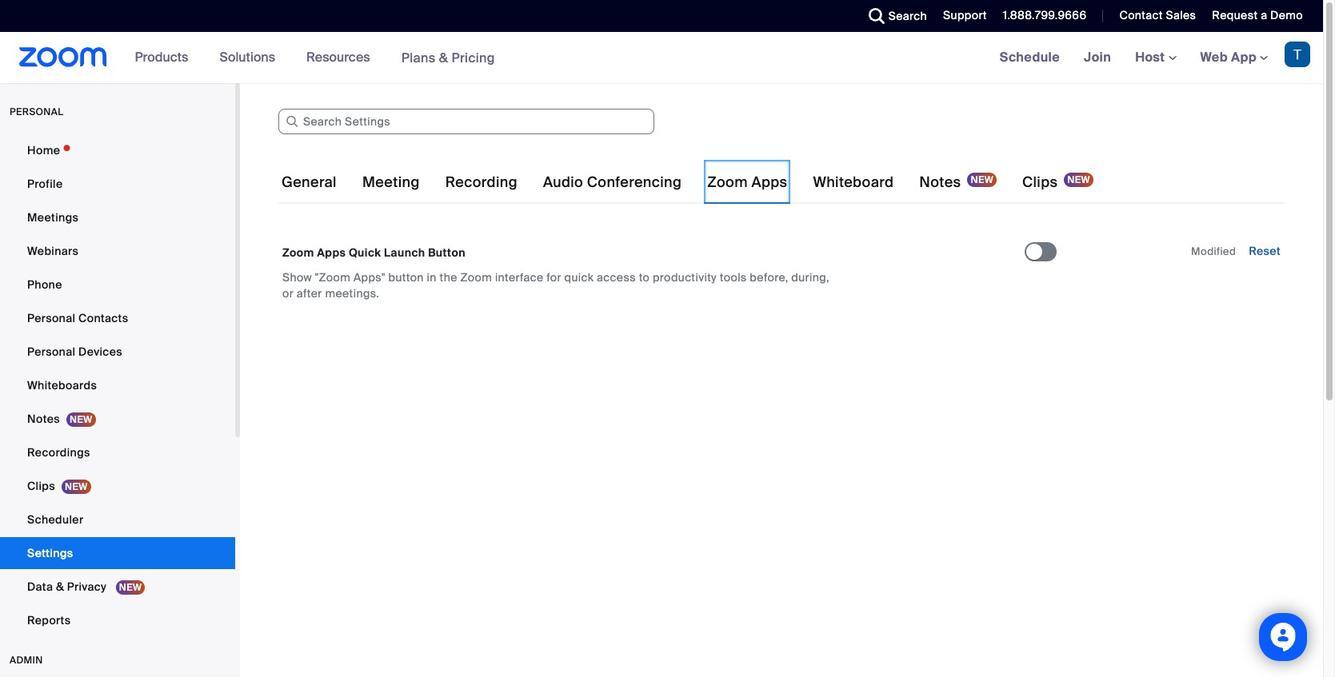 Task type: locate. For each thing, give the bounding box(es) containing it.
1 vertical spatial clips
[[27, 479, 55, 494]]

clips
[[1023, 173, 1058, 192], [27, 479, 55, 494]]

personal contacts
[[27, 311, 128, 326]]

personal inside "link"
[[27, 345, 76, 359]]

phone
[[27, 278, 62, 292]]

settings
[[27, 547, 73, 561]]

tools
[[720, 271, 747, 285]]

notes inside tabs of my account settings page tab list
[[920, 173, 962, 192]]

data & privacy link
[[0, 571, 235, 603]]

tabs of my account settings page tab list
[[279, 160, 1097, 205]]

support link
[[932, 0, 991, 32], [944, 8, 987, 22]]

& inside product information navigation
[[439, 49, 448, 66]]

data
[[27, 580, 53, 595]]

1 vertical spatial &
[[56, 580, 64, 595]]

"zoom
[[315, 271, 351, 285]]

personal contacts link
[[0, 303, 235, 335]]

1 horizontal spatial notes
[[920, 173, 962, 192]]

the
[[440, 271, 458, 285]]

meetings link
[[0, 202, 235, 234]]

0 vertical spatial personal
[[27, 311, 76, 326]]

schedule
[[1000, 49, 1060, 66]]

1 vertical spatial personal
[[27, 345, 76, 359]]

general
[[282, 173, 337, 192]]

zoom apps quick launch button
[[283, 246, 466, 260]]

audio conferencing
[[543, 173, 682, 192]]

solutions button
[[220, 32, 283, 83]]

a
[[1261, 8, 1268, 22]]

zoom for zoom apps
[[708, 173, 748, 192]]

whiteboards
[[27, 379, 97, 393]]

Search Settings text field
[[279, 109, 655, 134]]

personal down phone
[[27, 311, 76, 326]]

zoom apps
[[708, 173, 788, 192]]

0 horizontal spatial zoom
[[283, 246, 314, 260]]

request a demo link
[[1201, 0, 1324, 32], [1213, 8, 1304, 22]]

zoom inside "show "zoom apps" button in the zoom interface for quick access to productivity tools before, during, or after meetings."
[[461, 271, 492, 285]]

personal
[[10, 106, 64, 118]]

web app
[[1201, 49, 1257, 66]]

zoom logo image
[[19, 47, 107, 67]]

settings link
[[0, 538, 235, 570]]

access
[[597, 271, 636, 285]]

0 horizontal spatial clips
[[27, 479, 55, 494]]

apps for zoom apps
[[752, 173, 788, 192]]

1 vertical spatial notes
[[27, 412, 60, 427]]

&
[[439, 49, 448, 66], [56, 580, 64, 595]]

1 horizontal spatial apps
[[752, 173, 788, 192]]

0 vertical spatial notes
[[920, 173, 962, 192]]

apps"
[[354, 271, 386, 285]]

1 vertical spatial apps
[[317, 246, 346, 260]]

product information navigation
[[123, 32, 507, 84]]

1 horizontal spatial zoom
[[461, 271, 492, 285]]

interface
[[495, 271, 544, 285]]

0 vertical spatial clips
[[1023, 173, 1058, 192]]

profile picture image
[[1285, 42, 1311, 67]]

clips inside tabs of my account settings page tab list
[[1023, 173, 1058, 192]]

reports
[[27, 614, 71, 628]]

personal menu menu
[[0, 134, 235, 639]]

0 horizontal spatial notes
[[27, 412, 60, 427]]

productivity
[[653, 271, 717, 285]]

solutions
[[220, 49, 275, 66]]

2 vertical spatial zoom
[[461, 271, 492, 285]]

apps inside tabs of my account settings page tab list
[[752, 173, 788, 192]]

zoom inside tabs of my account settings page tab list
[[708, 173, 748, 192]]

& right plans
[[439, 49, 448, 66]]

webinars
[[27, 244, 79, 258]]

scheduler link
[[0, 504, 235, 536]]

webinars link
[[0, 235, 235, 267]]

0 vertical spatial zoom
[[708, 173, 748, 192]]

personal up whiteboards at the bottom left of the page
[[27, 345, 76, 359]]

to
[[639, 271, 650, 285]]

demo
[[1271, 8, 1304, 22]]

& inside personal menu menu
[[56, 580, 64, 595]]

show "zoom apps" button in the zoom interface for quick access to productivity tools before, during, or after meetings.
[[283, 271, 830, 301]]

& for privacy
[[56, 580, 64, 595]]

2 personal from the top
[[27, 345, 76, 359]]

personal devices
[[27, 345, 122, 359]]

1 horizontal spatial clips
[[1023, 173, 1058, 192]]

join
[[1084, 49, 1112, 66]]

quick
[[565, 271, 594, 285]]

contact sales
[[1120, 8, 1197, 22]]

contact sales link
[[1108, 0, 1201, 32], [1120, 8, 1197, 22]]

for
[[547, 271, 562, 285]]

& right data
[[56, 580, 64, 595]]

search button
[[857, 0, 932, 32]]

2 horizontal spatial zoom
[[708, 173, 748, 192]]

privacy
[[67, 580, 106, 595]]

0 horizontal spatial apps
[[317, 246, 346, 260]]

modified
[[1192, 245, 1237, 258]]

1 personal from the top
[[27, 311, 76, 326]]

1 horizontal spatial &
[[439, 49, 448, 66]]

launch
[[384, 246, 425, 260]]

sales
[[1166, 8, 1197, 22]]

notes
[[920, 173, 962, 192], [27, 412, 60, 427]]

banner
[[0, 32, 1324, 84]]

0 vertical spatial &
[[439, 49, 448, 66]]

0 horizontal spatial &
[[56, 580, 64, 595]]

plans & pricing link
[[401, 49, 495, 66], [401, 49, 495, 66]]

meetings.
[[325, 287, 380, 301]]

zoom
[[708, 173, 748, 192], [283, 246, 314, 260], [461, 271, 492, 285]]

profile link
[[0, 168, 235, 200]]

admin
[[10, 655, 43, 667]]

1 vertical spatial zoom
[[283, 246, 314, 260]]

personal
[[27, 311, 76, 326], [27, 345, 76, 359]]

before,
[[750, 271, 789, 285]]

0 vertical spatial apps
[[752, 173, 788, 192]]



Task type: describe. For each thing, give the bounding box(es) containing it.
resources button
[[307, 32, 377, 83]]

app
[[1232, 49, 1257, 66]]

personal for personal devices
[[27, 345, 76, 359]]

reports link
[[0, 605, 235, 637]]

& for pricing
[[439, 49, 448, 66]]

during,
[[792, 271, 830, 285]]

button
[[428, 246, 466, 260]]

profile
[[27, 177, 63, 191]]

products
[[135, 49, 188, 66]]

web
[[1201, 49, 1228, 66]]

contact
[[1120, 8, 1163, 22]]

products button
[[135, 32, 196, 83]]

phone link
[[0, 269, 235, 301]]

meetings navigation
[[988, 32, 1324, 84]]

quick
[[349, 246, 381, 260]]

conferencing
[[587, 173, 682, 192]]

recordings link
[[0, 437, 235, 469]]

notes inside personal menu menu
[[27, 412, 60, 427]]

home
[[27, 143, 60, 158]]

whiteboards link
[[0, 370, 235, 402]]

button
[[389, 271, 424, 285]]

audio
[[543, 173, 584, 192]]

personal devices link
[[0, 336, 235, 368]]

clips link
[[0, 471, 235, 503]]

resources
[[307, 49, 370, 66]]

in
[[427, 271, 437, 285]]

reset button
[[1249, 244, 1281, 258]]

clips inside personal menu menu
[[27, 479, 55, 494]]

join link
[[1072, 32, 1124, 83]]

reset
[[1249, 244, 1281, 258]]

or
[[283, 287, 294, 301]]

meetings
[[27, 210, 79, 225]]

after
[[297, 287, 322, 301]]

request a demo
[[1213, 8, 1304, 22]]

plans & pricing
[[401, 49, 495, 66]]

host button
[[1136, 49, 1177, 66]]

zoom for zoom apps quick launch button
[[283, 246, 314, 260]]

meeting
[[362, 173, 420, 192]]

show
[[283, 271, 312, 285]]

home link
[[0, 134, 235, 166]]

host
[[1136, 49, 1169, 66]]

contacts
[[78, 311, 128, 326]]

apps for zoom apps quick launch button
[[317, 246, 346, 260]]

web app button
[[1201, 49, 1268, 66]]

request
[[1213, 8, 1258, 22]]

devices
[[78, 345, 122, 359]]

personal for personal contacts
[[27, 311, 76, 326]]

schedule link
[[988, 32, 1072, 83]]

data & privacy
[[27, 580, 109, 595]]

notes link
[[0, 403, 235, 435]]

1.888.799.9666
[[1003, 8, 1087, 22]]

recordings
[[27, 446, 90, 460]]

support
[[944, 8, 987, 22]]

pricing
[[452, 49, 495, 66]]

search
[[889, 9, 928, 23]]

scheduler
[[27, 513, 84, 527]]

recording
[[446, 173, 518, 192]]

whiteboard
[[813, 173, 894, 192]]

banner containing products
[[0, 32, 1324, 84]]

plans
[[401, 49, 436, 66]]



Task type: vqa. For each thing, say whether or not it's contained in the screenshot.
NEXT Icon
no



